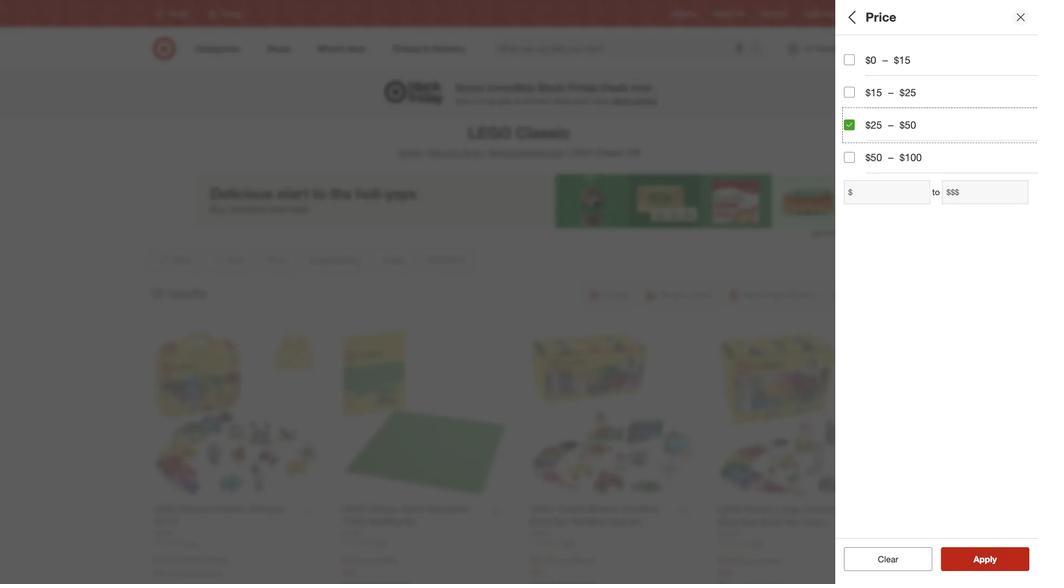 Task type: vqa. For each thing, say whether or not it's contained in the screenshot.
top the use
no



Task type: describe. For each thing, give the bounding box(es) containing it.
1 horizontal spatial classic
[[596, 147, 624, 158]]

to inside price 'dialog'
[[933, 187, 940, 198]]

clear all
[[873, 554, 904, 564]]

&
[[515, 96, 520, 106]]

price $25  –  $50
[[844, 43, 882, 66]]

out
[[902, 196, 917, 209]]

398
[[752, 540, 762, 548]]

sale for $32.49
[[718, 568, 733, 577]]

$13.79
[[153, 555, 179, 566]]

$4.99 reg $5.99 sale
[[342, 555, 396, 577]]

all filters
[[844, 10, 896, 25]]

find
[[522, 96, 535, 106]]

friday
[[568, 81, 598, 94]]

results for see results
[[981, 554, 1009, 564]]

ways to shop link
[[429, 147, 482, 158]]

results for 18 results
[[167, 286, 207, 301]]

398 link
[[718, 539, 885, 548]]

circle
[[824, 9, 841, 18]]

target circle link
[[805, 9, 841, 18]]

reg for $4.99
[[365, 556, 376, 565]]

deals inside deals button
[[844, 122, 872, 134]]

525
[[563, 539, 574, 547]]

filters
[[863, 10, 896, 25]]

when
[[153, 569, 170, 578]]

experiences
[[515, 147, 563, 158]]

deals inside score incredible black friday deals now save on top gifts & find new deals each week. start saving
[[601, 81, 629, 94]]

$50  –  $100
[[866, 151, 922, 164]]

2 vertical spatial $50
[[866, 151, 882, 164]]

shop
[[462, 147, 482, 158]]

all
[[896, 554, 904, 564]]

18 results
[[149, 286, 207, 301]]

search button
[[747, 37, 773, 63]]

score
[[456, 81, 484, 94]]

target link
[[398, 147, 421, 158]]

reg for $22.49
[[558, 556, 569, 565]]

target circle
[[805, 9, 841, 18]]

clear button
[[844, 547, 933, 571]]

ad
[[736, 9, 744, 18]]

clear for clear all
[[873, 554, 893, 564]]

$15  –  $25
[[866, 86, 917, 99]]

guest
[[844, 84, 873, 97]]

142 link
[[342, 539, 508, 548]]

18
[[149, 286, 163, 301]]

see
[[963, 554, 978, 564]]

stores
[[873, 9, 891, 18]]

find stores link
[[858, 9, 891, 18]]

brand
[[489, 147, 513, 158]]

black
[[538, 81, 565, 94]]

score incredible black friday deals now save on top gifts & find new deals each week. start saving
[[456, 81, 657, 106]]

on
[[474, 96, 483, 106]]

find
[[858, 9, 871, 18]]

week.
[[592, 96, 611, 106]]

gifts
[[498, 96, 513, 106]]

price for price $25  –  $50
[[844, 43, 870, 55]]

$100
[[900, 151, 922, 164]]

Include out of stock checkbox
[[844, 197, 855, 208]]

include
[[866, 196, 900, 209]]

$24.99
[[571, 556, 594, 565]]

$0
[[866, 54, 877, 66]]

sale for $4.99
[[342, 567, 356, 577]]

$19.99
[[205, 556, 228, 565]]

redcard link
[[762, 9, 788, 18]]

start
[[614, 96, 632, 106]]

brand experiences link
[[489, 147, 563, 158]]

What can we help you find? suggestions appear below search field
[[492, 37, 755, 61]]

$50  –  $100 checkbox
[[844, 152, 855, 163]]

sponsored
[[812, 229, 844, 237]]

reg for $32.49
[[746, 557, 757, 566]]

weekly ad link
[[714, 9, 744, 18]]

see results button
[[941, 547, 1030, 571]]

to inside lego classic target / ways to shop / brand experiences / lego classic (18)
[[452, 147, 459, 158]]

(18)
[[627, 147, 641, 158]]

new
[[537, 96, 551, 106]]

lego classic target / ways to shop / brand experiences / lego classic (18)
[[398, 123, 641, 158]]

now
[[631, 81, 652, 94]]

include out of stock
[[866, 196, 957, 209]]

deals
[[553, 96, 571, 106]]

fpo/apo
[[844, 160, 891, 172]]

2 / from the left
[[484, 147, 487, 158]]

deals button
[[844, 111, 1039, 149]]

$34.99
[[759, 557, 782, 566]]

$32.49
[[718, 556, 744, 566]]

$32.49 reg $34.99 sale
[[718, 556, 782, 577]]

price dialog
[[836, 0, 1039, 584]]



Task type: locate. For each thing, give the bounding box(es) containing it.
to
[[452, 147, 459, 158], [933, 187, 940, 198]]

0 horizontal spatial results
[[167, 286, 207, 301]]

reg left '$5.99'
[[365, 556, 376, 565]]

results right 18
[[167, 286, 207, 301]]

target left ways
[[398, 147, 421, 158]]

1 vertical spatial $25
[[900, 86, 917, 99]]

/ right the "shop"
[[484, 147, 487, 158]]

lego up brand
[[468, 123, 512, 142]]

sale inside $22.49 reg $24.99 sale
[[530, 567, 545, 577]]

1 horizontal spatial target
[[805, 9, 823, 18]]

$4.99
[[342, 555, 363, 566]]

rating
[[876, 84, 908, 97]]

each
[[573, 96, 590, 106]]

$50 right '$50  –  $100' checkbox
[[866, 151, 882, 164]]

reg
[[365, 556, 376, 565], [558, 556, 569, 565], [746, 557, 757, 566]]

clear
[[873, 554, 893, 564], [878, 554, 899, 564]]

142
[[375, 539, 386, 547]]

price for price
[[866, 10, 897, 25]]

0 vertical spatial $50
[[869, 56, 882, 66]]

lego right experiences
[[570, 147, 594, 158]]

deals
[[601, 81, 629, 94], [844, 122, 872, 134]]

target left circle
[[805, 9, 823, 18]]

2 horizontal spatial $25
[[900, 86, 917, 99]]

$15
[[894, 54, 911, 66], [866, 86, 882, 99]]

1 vertical spatial to
[[933, 187, 940, 198]]

sale down $4.99
[[342, 567, 356, 577]]

saving
[[634, 96, 657, 106]]

0 vertical spatial $25
[[844, 56, 857, 66]]

find stores
[[858, 9, 891, 18]]

0 vertical spatial classic
[[516, 123, 571, 142]]

advertisement region
[[195, 174, 844, 228]]

0 vertical spatial results
[[167, 286, 207, 301]]

deals up start
[[601, 81, 629, 94]]

$25 left $0
[[844, 56, 857, 66]]

save
[[456, 96, 472, 106]]

online
[[205, 569, 222, 578]]

weekly ad
[[714, 9, 744, 18]]

$25  –  $50
[[866, 119, 917, 131]]

1 vertical spatial deals
[[844, 122, 872, 134]]

see results
[[963, 554, 1009, 564]]

apply
[[974, 554, 997, 564]]

results
[[167, 286, 207, 301], [981, 554, 1009, 564]]

guest rating
[[844, 84, 908, 97]]

classic left '(18)'
[[596, 147, 624, 158]]

stock
[[932, 196, 957, 209]]

all filters dialog
[[836, 0, 1039, 584]]

1 horizontal spatial $15
[[894, 54, 911, 66]]

2 vertical spatial $25
[[866, 119, 882, 131]]

target inside lego classic target / ways to shop / brand experiences / lego classic (18)
[[398, 147, 421, 158]]

$25  –  $50 checkbox
[[844, 119, 855, 130]]

1 horizontal spatial results
[[981, 554, 1009, 564]]

1 vertical spatial target
[[398, 147, 421, 158]]

$22.49 reg $24.99 sale
[[530, 555, 594, 577]]

0 horizontal spatial $25
[[844, 56, 857, 66]]

1 vertical spatial price
[[844, 43, 870, 55]]

deals up '$50  –  $100' checkbox
[[844, 122, 872, 134]]

results inside button
[[981, 554, 1009, 564]]

registry link
[[672, 9, 696, 18]]

$50 inside the 'price $25  –  $50'
[[869, 56, 882, 66]]

sale down $22.49
[[530, 567, 545, 577]]

$25 for $15  –  $25
[[900, 86, 917, 99]]

1 vertical spatial $50
[[900, 119, 917, 131]]

/ left ways
[[423, 147, 426, 158]]

reg inside $32.49 reg $34.99 sale
[[746, 557, 757, 566]]

$0  –  $15
[[866, 54, 911, 66]]

$0  –  $15 checkbox
[[844, 54, 855, 65]]

434
[[187, 539, 198, 547]]

0 vertical spatial target
[[805, 9, 823, 18]]

2 clear from the left
[[878, 554, 899, 564]]

0 horizontal spatial target
[[398, 147, 421, 158]]

1 horizontal spatial lego
[[570, 147, 594, 158]]

434 link
[[153, 539, 320, 548]]

0 horizontal spatial classic
[[516, 123, 571, 142]]

3 / from the left
[[565, 147, 568, 158]]

incredible
[[487, 81, 535, 94]]

0 vertical spatial deals
[[601, 81, 629, 94]]

all
[[844, 10, 859, 25]]

$25 right $25  –  $50 checkbox
[[866, 119, 882, 131]]

$25
[[844, 56, 857, 66], [900, 86, 917, 99], [866, 119, 882, 131]]

reg down '398'
[[746, 557, 757, 566]]

fpo/apo button
[[844, 149, 1039, 187]]

$25 up $25  –  $50
[[900, 86, 917, 99]]

redcard
[[762, 9, 788, 18]]

apply button
[[941, 547, 1030, 571]]

to left the "shop"
[[452, 147, 459, 158]]

1 vertical spatial lego
[[570, 147, 594, 158]]

$15  –  $25 checkbox
[[844, 87, 855, 98]]

0 horizontal spatial lego
[[468, 123, 512, 142]]

price
[[866, 10, 897, 25], [844, 43, 870, 55]]

price inside 'dialog'
[[866, 10, 897, 25]]

top
[[485, 96, 496, 106]]

guest rating button
[[844, 73, 1039, 111]]

0 horizontal spatial sale
[[342, 567, 356, 577]]

reg inside $4.99 reg $5.99 sale
[[365, 556, 376, 565]]

None text field
[[844, 180, 931, 204], [943, 180, 1029, 204], [844, 180, 931, 204], [943, 180, 1029, 204]]

sale inside $32.49 reg $34.99 sale
[[718, 568, 733, 577]]

sale
[[342, 567, 356, 577], [530, 567, 545, 577], [718, 568, 733, 577]]

classic
[[516, 123, 571, 142], [596, 147, 624, 158]]

1 vertical spatial results
[[981, 554, 1009, 564]]

target
[[805, 9, 823, 18], [398, 147, 421, 158]]

purchased
[[172, 569, 203, 578]]

$50 up $100 on the right top of page
[[900, 119, 917, 131]]

$50 right $0  –  $15 option
[[869, 56, 882, 66]]

lego
[[468, 123, 512, 142], [570, 147, 594, 158]]

search
[[747, 44, 773, 55]]

reg down 525
[[558, 556, 569, 565]]

0 horizontal spatial to
[[452, 147, 459, 158]]

0 vertical spatial $15
[[894, 54, 911, 66]]

1 horizontal spatial sale
[[530, 567, 545, 577]]

1 vertical spatial classic
[[596, 147, 624, 158]]

$25 inside the 'price $25  –  $50'
[[844, 56, 857, 66]]

clear inside price 'dialog'
[[878, 554, 899, 564]]

$25 for price $25  –  $50
[[844, 56, 857, 66]]

1 horizontal spatial deals
[[844, 122, 872, 134]]

0 horizontal spatial /
[[423, 147, 426, 158]]

clear inside all filters dialog
[[873, 554, 893, 564]]

reg inside $22.49 reg $24.99 sale
[[558, 556, 569, 565]]

1 clear from the left
[[873, 554, 893, 564]]

0 horizontal spatial deals
[[601, 81, 629, 94]]

$13.79 msrp $19.99 when purchased online
[[153, 555, 228, 578]]

1 horizontal spatial to
[[933, 187, 940, 198]]

weekly
[[714, 9, 735, 18]]

clear for clear
[[878, 554, 899, 564]]

registry
[[672, 9, 696, 18]]

$22.49
[[530, 555, 556, 566]]

525 link
[[530, 539, 696, 548]]

sale for $22.49
[[530, 567, 545, 577]]

msrp
[[181, 556, 203, 565]]

1 / from the left
[[423, 147, 426, 158]]

2 horizontal spatial /
[[565, 147, 568, 158]]

to right of at top
[[933, 187, 940, 198]]

$15 right $0
[[894, 54, 911, 66]]

2 horizontal spatial sale
[[718, 568, 733, 577]]

0 vertical spatial price
[[866, 10, 897, 25]]

results right see
[[981, 554, 1009, 564]]

1 horizontal spatial $25
[[866, 119, 882, 131]]

ways
[[429, 147, 449, 158]]

$5.99
[[378, 556, 396, 565]]

/
[[423, 147, 426, 158], [484, 147, 487, 158], [565, 147, 568, 158]]

2 horizontal spatial reg
[[746, 557, 757, 566]]

price inside the 'price $25  –  $50'
[[844, 43, 870, 55]]

sale inside $4.99 reg $5.99 sale
[[342, 567, 356, 577]]

of
[[920, 196, 929, 209]]

0 horizontal spatial reg
[[365, 556, 376, 565]]

0 vertical spatial to
[[452, 147, 459, 158]]

1 horizontal spatial /
[[484, 147, 487, 158]]

1 horizontal spatial reg
[[558, 556, 569, 565]]

0 horizontal spatial $15
[[866, 86, 882, 99]]

1 vertical spatial $15
[[866, 86, 882, 99]]

clear all button
[[844, 547, 933, 571]]

0 vertical spatial lego
[[468, 123, 512, 142]]

sale down the $32.49
[[718, 568, 733, 577]]

$15 right $15  –  $25 option
[[866, 86, 882, 99]]

classic up experiences
[[516, 123, 571, 142]]

/ right experiences
[[565, 147, 568, 158]]



